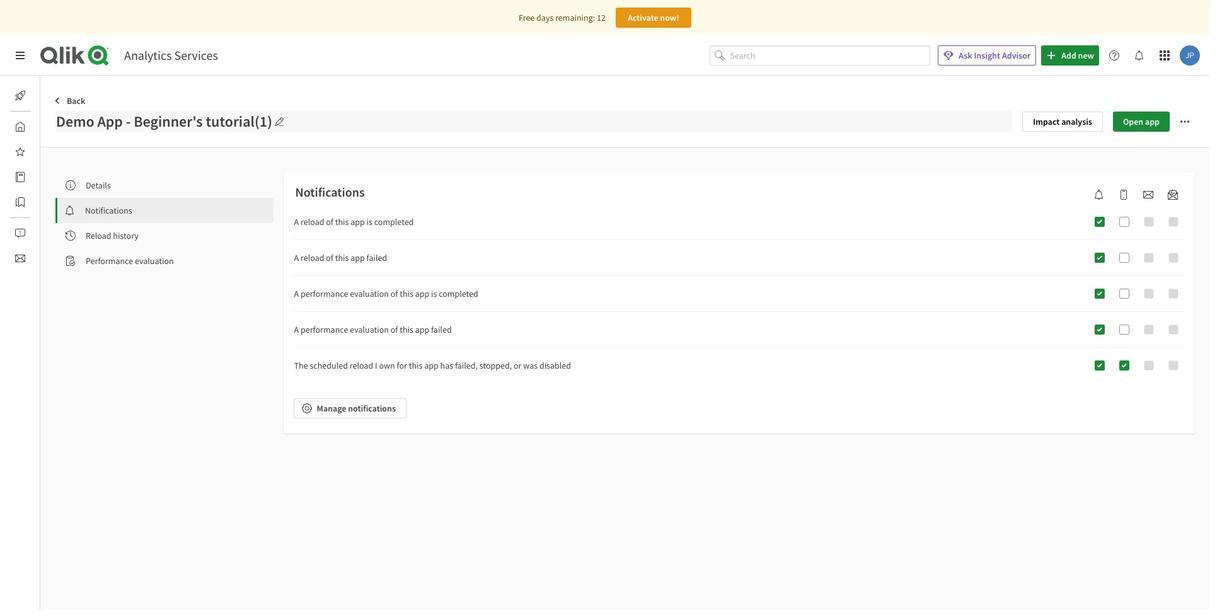 Task type: vqa. For each thing, say whether or not it's contained in the screenshot.
the top the reload
yes



Task type: describe. For each thing, give the bounding box(es) containing it.
1 horizontal spatial notifications
[[295, 184, 365, 200]]

app up the scheduled reload i own for this app has failed, stopped, or was disabled
[[415, 324, 429, 335]]

app left has
[[424, 360, 439, 371]]

notifications link
[[57, 198, 273, 223]]

push notifications in qlik sense mobile image
[[1119, 189, 1129, 200]]

of up a reload of this app failed
[[326, 216, 333, 228]]

new
[[1078, 50, 1094, 61]]

impact
[[1033, 116, 1060, 127]]

2 vertical spatial reload
[[350, 360, 373, 371]]

notifications sent to your email element
[[1138, 189, 1159, 200]]

this up a reload of this app failed
[[335, 216, 349, 228]]

12
[[597, 12, 606, 23]]

ask insight advisor
[[959, 50, 1031, 61]]

favorites image
[[15, 147, 25, 157]]

activate now!
[[628, 12, 679, 23]]

analytics services element
[[124, 47, 218, 63]]

a for a reload of this app failed
[[294, 252, 299, 264]]

alerts
[[40, 228, 61, 239]]

manage notifications button
[[294, 398, 407, 419]]

0 horizontal spatial is
[[367, 216, 373, 228]]

the scheduled reload i own for this app has failed, stopped, or was disabled
[[294, 360, 571, 371]]

rename image
[[275, 117, 284, 126]]

add new button
[[1042, 45, 1099, 66]]

this down a reload of this app is completed
[[335, 252, 349, 264]]

1 horizontal spatial failed
[[431, 324, 452, 335]]

catalog link
[[10, 167, 68, 187]]

own
[[379, 360, 395, 371]]

a reload of this app is completed
[[294, 216, 414, 228]]

0 vertical spatial evaluation
[[135, 255, 174, 267]]

back link
[[50, 91, 90, 111]]

remaining:
[[555, 12, 595, 23]]

Search text field
[[730, 45, 931, 66]]

demo app - beginner's tutorial(1)
[[56, 112, 272, 131]]

push notifications in qlik sense mobile element
[[1114, 189, 1134, 200]]

app inside button
[[1145, 116, 1160, 127]]

manage
[[317, 403, 346, 414]]

of down a reload of this app is completed
[[326, 252, 333, 264]]

notifications when using qlik sense in a browser image
[[1094, 189, 1104, 200]]

notifications when using qlik sense in a browser element
[[1089, 189, 1109, 200]]

notifications bundled in a daily email digest image
[[1168, 189, 1178, 200]]

this right for
[[409, 360, 423, 371]]

reload for a reload of this app failed
[[301, 252, 324, 264]]

getting started image
[[15, 91, 25, 101]]

free days remaining: 12
[[519, 12, 606, 23]]

-
[[126, 112, 131, 131]]

a for a performance evaluation of this app is completed
[[294, 288, 299, 299]]

open app
[[1123, 116, 1160, 127]]

reload history
[[86, 230, 139, 241]]

i
[[375, 360, 377, 371]]

navigation pane element
[[0, 81, 68, 274]]

notifications sent to your email image
[[1144, 189, 1154, 200]]

rename element
[[275, 117, 284, 126]]

a for a performance evaluation of this app failed
[[294, 324, 299, 335]]

notifications inside notifications link
[[85, 205, 132, 216]]

of up a performance evaluation of this app failed
[[391, 288, 398, 299]]

was
[[523, 360, 538, 371]]

app up a performance evaluation of this app failed
[[415, 288, 429, 299]]

catalog
[[40, 171, 68, 183]]

a performance evaluation of this app failed
[[294, 324, 452, 335]]

free
[[519, 12, 535, 23]]

of up own at bottom left
[[391, 324, 398, 335]]

subscriptions image
[[15, 253, 25, 264]]

a reload of this app failed
[[294, 252, 387, 264]]

analytics services
[[124, 47, 218, 63]]

ask
[[959, 50, 972, 61]]

app
[[97, 112, 123, 131]]

insight
[[974, 50, 1001, 61]]

ask insight advisor button
[[938, 45, 1036, 66]]

alerts link
[[10, 223, 61, 243]]

disabled
[[540, 360, 571, 371]]

home image
[[15, 122, 25, 132]]

the
[[294, 360, 308, 371]]



Task type: locate. For each thing, give the bounding box(es) containing it.
completed
[[374, 216, 414, 228], [439, 288, 478, 299]]

performance evaluation
[[86, 255, 174, 267]]

collections image
[[15, 197, 25, 207]]

performance
[[301, 288, 348, 299], [301, 324, 348, 335]]

tutorial(1)
[[206, 112, 272, 131]]

app
[[1145, 116, 1160, 127], [351, 216, 365, 228], [351, 252, 365, 264], [415, 288, 429, 299], [415, 324, 429, 335], [424, 360, 439, 371]]

performance
[[86, 255, 133, 267]]

evaluation for a performance evaluation of this app failed
[[350, 324, 389, 335]]

james peterson image
[[1180, 45, 1200, 66]]

4 a from the top
[[294, 324, 299, 335]]

home link
[[10, 117, 63, 137]]

evaluation
[[135, 255, 174, 267], [350, 288, 389, 299], [350, 324, 389, 335]]

or
[[514, 360, 522, 371]]

notifications up reload history
[[85, 205, 132, 216]]

failed
[[367, 252, 387, 264], [431, 324, 452, 335]]

for
[[397, 360, 407, 371]]

services
[[174, 47, 218, 63]]

reload
[[86, 230, 111, 241]]

reload left i
[[350, 360, 373, 371]]

now!
[[660, 12, 679, 23]]

1 horizontal spatial is
[[431, 288, 437, 299]]

3 a from the top
[[294, 288, 299, 299]]

failed,
[[455, 360, 478, 371]]

analysis
[[1062, 116, 1092, 127]]

this up for
[[400, 324, 413, 335]]

app up a reload of this app failed
[[351, 216, 365, 228]]

0 vertical spatial failed
[[367, 252, 387, 264]]

reload for a reload of this app is completed
[[301, 216, 324, 228]]

0 vertical spatial completed
[[374, 216, 414, 228]]

1 vertical spatial failed
[[431, 324, 452, 335]]

home
[[40, 121, 63, 132]]

scheduled
[[310, 360, 348, 371]]

of
[[326, 216, 333, 228], [326, 252, 333, 264], [391, 288, 398, 299], [391, 324, 398, 335]]

notifications bundled in a daily email digest element
[[1163, 189, 1183, 200]]

0 vertical spatial notifications
[[295, 184, 365, 200]]

details link
[[55, 173, 273, 198]]

evaluation up a performance evaluation of this app failed
[[350, 288, 389, 299]]

0 horizontal spatial completed
[[374, 216, 414, 228]]

impact analysis
[[1033, 116, 1092, 127]]

reload history link
[[55, 223, 273, 248]]

performance for a performance evaluation of this app failed
[[301, 324, 348, 335]]

reload down a reload of this app is completed
[[301, 252, 324, 264]]

1 horizontal spatial completed
[[439, 288, 478, 299]]

reload up a reload of this app failed
[[301, 216, 324, 228]]

failed up a performance evaluation of this app is completed
[[367, 252, 387, 264]]

days
[[537, 12, 554, 23]]

0 vertical spatial reload
[[301, 216, 324, 228]]

alerts image
[[15, 228, 25, 238]]

has
[[440, 360, 453, 371]]

0 horizontal spatial notifications
[[85, 205, 132, 216]]

beginner's
[[134, 112, 203, 131]]

evaluation up i
[[350, 324, 389, 335]]

notifications
[[295, 184, 365, 200], [85, 205, 132, 216]]

add new
[[1062, 50, 1094, 61]]

performance evaluation link
[[55, 248, 273, 274]]

open app button
[[1113, 111, 1170, 131]]

add
[[1062, 50, 1077, 61]]

app down a reload of this app is completed
[[351, 252, 365, 264]]

this up a performance evaluation of this app failed
[[400, 288, 413, 299]]

1 performance from the top
[[301, 288, 348, 299]]

back
[[67, 95, 85, 107]]

1 a from the top
[[294, 216, 299, 228]]

1 vertical spatial notifications
[[85, 205, 132, 216]]

history
[[113, 230, 139, 241]]

app right open
[[1145, 116, 1160, 127]]

details
[[86, 180, 111, 191]]

advisor
[[1002, 50, 1031, 61]]

notifications
[[348, 403, 396, 414]]

catalog image
[[15, 172, 25, 182]]

1 vertical spatial reload
[[301, 252, 324, 264]]

1 vertical spatial evaluation
[[350, 288, 389, 299]]

open sidebar menu image
[[15, 50, 25, 61]]

activate now! link
[[616, 8, 691, 28]]

0 vertical spatial is
[[367, 216, 373, 228]]

more actions image
[[1180, 116, 1190, 126]]

stopped,
[[480, 360, 512, 371]]

open
[[1123, 116, 1144, 127]]

2 vertical spatial evaluation
[[350, 324, 389, 335]]

evaluation down reload history link
[[135, 255, 174, 267]]

demo app - beginner's tutorial(1) button
[[55, 111, 1013, 132], [55, 111, 1013, 132]]

a for a reload of this app is completed
[[294, 216, 299, 228]]

searchbar element
[[710, 45, 931, 66]]

manage notifications
[[317, 403, 396, 414]]

failed up has
[[431, 324, 452, 335]]

performance for a performance evaluation of this app is completed
[[301, 288, 348, 299]]

2 a from the top
[[294, 252, 299, 264]]

2 performance from the top
[[301, 324, 348, 335]]

1 vertical spatial is
[[431, 288, 437, 299]]

is
[[367, 216, 373, 228], [431, 288, 437, 299]]

1 vertical spatial completed
[[439, 288, 478, 299]]

analytics
[[124, 47, 172, 63]]

a performance evaluation of this app is completed
[[294, 288, 478, 299]]

performance down a reload of this app failed
[[301, 288, 348, 299]]

0 horizontal spatial failed
[[367, 252, 387, 264]]

this
[[335, 216, 349, 228], [335, 252, 349, 264], [400, 288, 413, 299], [400, 324, 413, 335], [409, 360, 423, 371]]

activate
[[628, 12, 658, 23]]

1 vertical spatial performance
[[301, 324, 348, 335]]

impact analysis button
[[1023, 111, 1103, 131]]

a
[[294, 216, 299, 228], [294, 252, 299, 264], [294, 288, 299, 299], [294, 324, 299, 335]]

0 vertical spatial performance
[[301, 288, 348, 299]]

demo
[[56, 112, 94, 131]]

notifications up a reload of this app is completed
[[295, 184, 365, 200]]

reload
[[301, 216, 324, 228], [301, 252, 324, 264], [350, 360, 373, 371]]

performance up scheduled
[[301, 324, 348, 335]]

evaluation for a performance evaluation of this app is completed
[[350, 288, 389, 299]]



